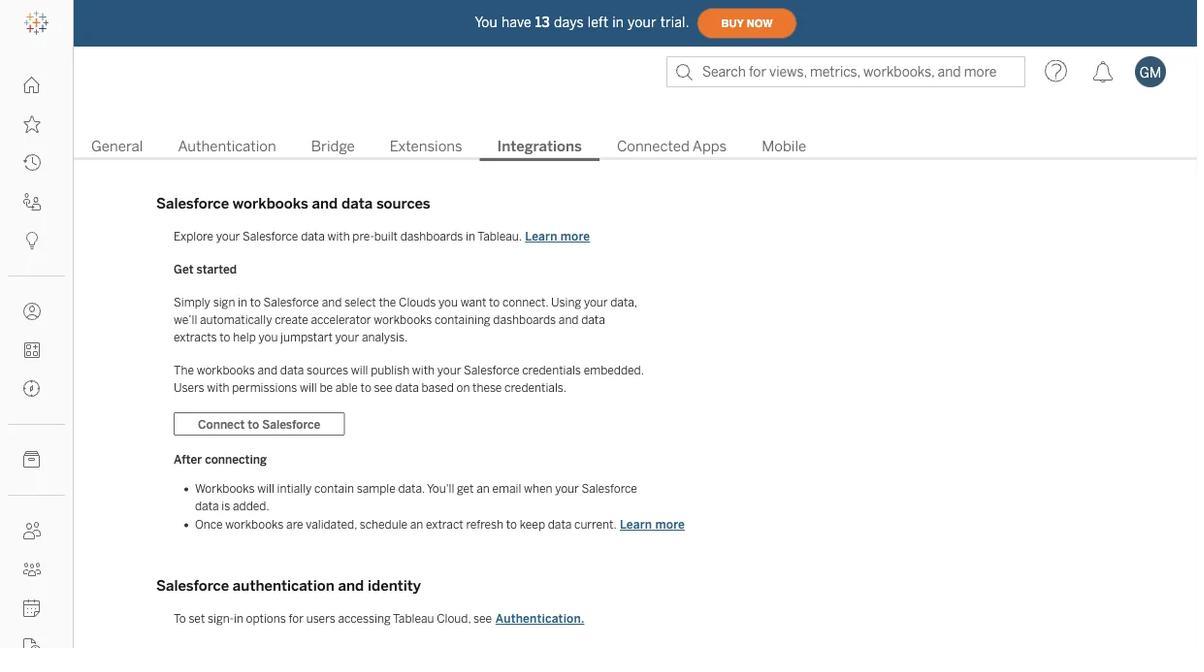 Task type: locate. For each thing, give the bounding box(es) containing it.
1 vertical spatial you
[[259, 330, 278, 344]]

in
[[612, 14, 624, 30], [466, 229, 475, 243], [238, 295, 247, 309], [234, 612, 243, 626]]

want
[[460, 295, 486, 309]]

with left pre-
[[327, 229, 350, 243]]

workbooks
[[233, 195, 308, 212], [374, 313, 432, 327], [197, 363, 255, 377], [225, 518, 284, 532]]

see right cloud,
[[473, 612, 492, 626]]

and up accessing
[[338, 577, 364, 595]]

sources inside the workbooks and data sources will publish with your salesforce credentials embedded. users with permissions will be able to see data based on these credentials.
[[307, 363, 348, 377]]

favorites image
[[23, 115, 41, 133]]

salesforce up create
[[263, 295, 319, 309]]

after
[[174, 453, 202, 467]]

learn right current. at the bottom of page
[[620, 518, 652, 532]]

connected
[[617, 138, 690, 155]]

0 vertical spatial dashboards
[[400, 229, 463, 243]]

dashboards down the connect.
[[493, 313, 556, 327]]

credentials.
[[505, 381, 566, 395]]

you up containing
[[439, 295, 458, 309]]

built
[[374, 229, 398, 243]]

0 vertical spatial you
[[439, 295, 458, 309]]

will
[[351, 363, 368, 377], [300, 381, 317, 395], [257, 482, 274, 496]]

in left the options
[[234, 612, 243, 626]]

and for the workbooks and data sources will publish with your salesforce credentials embedded. users with permissions will be able to see data based on these credentials.
[[257, 363, 278, 377]]

1 vertical spatial more
[[655, 518, 685, 532]]

0 horizontal spatial dashboards
[[400, 229, 463, 243]]

1 vertical spatial with
[[412, 363, 435, 377]]

explore your salesforce data with pre-built dashboards in tableau. learn more
[[174, 229, 590, 243]]

in left the tableau.
[[466, 229, 475, 243]]

workbooks
[[195, 482, 255, 496]]

2 vertical spatial will
[[257, 482, 274, 496]]

general
[[91, 138, 143, 155]]

data down "publish"
[[395, 381, 419, 395]]

days
[[554, 14, 584, 30]]

your up based
[[437, 363, 461, 377]]

0 vertical spatial with
[[327, 229, 350, 243]]

1 horizontal spatial sources
[[376, 195, 430, 212]]

an left extract
[[410, 518, 423, 532]]

the
[[379, 295, 396, 309]]

learn right the tableau.
[[525, 229, 557, 243]]

connecting
[[205, 453, 267, 467]]

will up added.
[[257, 482, 274, 496]]

to left help
[[220, 330, 230, 344]]

0 horizontal spatial with
[[207, 381, 229, 395]]

with
[[327, 229, 350, 243], [412, 363, 435, 377], [207, 381, 229, 395]]

started
[[196, 262, 237, 276]]

help
[[233, 330, 256, 344]]

your left data,
[[584, 295, 608, 309]]

your right when
[[555, 482, 579, 496]]

and
[[312, 195, 338, 212], [322, 295, 342, 309], [559, 313, 579, 327], [257, 363, 278, 377], [338, 577, 364, 595]]

connect to salesforce button
[[174, 412, 345, 436]]

users image
[[23, 522, 41, 539]]

shared with me image
[[23, 193, 41, 211]]

0 horizontal spatial will
[[257, 482, 274, 496]]

workbooks inside the workbooks and data sources will publish with your salesforce credentials embedded. users with permissions will be able to see data based on these credentials.
[[197, 363, 255, 377]]

salesforce up these on the bottom of the page
[[464, 363, 519, 377]]

accessing
[[338, 612, 391, 626]]

an right get
[[477, 482, 490, 496]]

0 vertical spatial learn
[[525, 229, 557, 243]]

users
[[174, 381, 204, 395]]

2 vertical spatial with
[[207, 381, 229, 395]]

salesforce down permissions
[[262, 417, 320, 431]]

dashboards right built
[[400, 229, 463, 243]]

these
[[473, 381, 502, 395]]

sources up be
[[307, 363, 348, 377]]

1 vertical spatial learn
[[620, 518, 652, 532]]

0 vertical spatial see
[[374, 381, 392, 395]]

workbooks down help
[[197, 363, 255, 377]]

to right connect
[[248, 417, 259, 431]]

the workbooks and data sources will publish with your salesforce credentials embedded. users with permissions will be able to see data based on these credentials.
[[174, 363, 644, 395]]

0 vertical spatial sources
[[376, 195, 430, 212]]

workbooks down added.
[[225, 518, 284, 532]]

based
[[422, 381, 454, 395]]

1 vertical spatial will
[[300, 381, 317, 395]]

to
[[250, 295, 261, 309], [489, 295, 500, 309], [220, 330, 230, 344], [360, 381, 371, 395], [248, 417, 259, 431], [506, 518, 517, 532]]

and inside the workbooks and data sources will publish with your salesforce credentials embedded. users with permissions will be able to see data based on these credentials.
[[257, 363, 278, 377]]

data right "keep"
[[548, 518, 572, 532]]

you
[[439, 295, 458, 309], [259, 330, 278, 344]]

refresh
[[466, 518, 504, 532]]

analysis.
[[362, 330, 408, 344]]

1 vertical spatial learn more link
[[619, 515, 686, 535]]

intially
[[277, 482, 312, 496]]

are
[[286, 518, 303, 532]]

schedule
[[360, 518, 408, 532]]

sources
[[376, 195, 430, 212], [307, 363, 348, 377]]

0 vertical spatial learn more link
[[524, 228, 591, 244]]

1 vertical spatial an
[[410, 518, 423, 532]]

1 horizontal spatial an
[[477, 482, 490, 496]]

more right current. at the bottom of page
[[655, 518, 685, 532]]

more up using
[[561, 229, 590, 243]]

1 horizontal spatial you
[[439, 295, 458, 309]]

contain
[[314, 482, 354, 496]]

more
[[561, 229, 590, 243], [655, 518, 685, 532]]

when
[[524, 482, 552, 496]]

and for salesforce workbooks and data sources
[[312, 195, 338, 212]]

learn more link right current. at the bottom of page
[[619, 515, 686, 535]]

your right the explore
[[216, 229, 240, 243]]

using
[[551, 295, 581, 309]]

dashboards
[[400, 229, 463, 243], [493, 313, 556, 327]]

recommendations image
[[23, 232, 41, 249]]

0 vertical spatial more
[[561, 229, 590, 243]]

buy
[[721, 17, 744, 29]]

embedded.
[[584, 363, 644, 377]]

0 horizontal spatial learn
[[525, 229, 557, 243]]

with up based
[[412, 363, 435, 377]]

salesforce up current. at the bottom of page
[[582, 482, 637, 496]]

1 vertical spatial sources
[[307, 363, 348, 377]]

sources for the workbooks and data sources will publish with your salesforce credentials embedded. users with permissions will be able to see data based on these credentials.
[[307, 363, 348, 377]]

see down "publish"
[[374, 381, 392, 395]]

0 horizontal spatial learn more link
[[524, 228, 591, 244]]

1 horizontal spatial will
[[300, 381, 317, 395]]

publish
[[371, 363, 410, 377]]

salesforce
[[156, 195, 229, 212], [243, 229, 298, 243], [263, 295, 319, 309], [464, 363, 519, 377], [262, 417, 320, 431], [582, 482, 637, 496], [156, 577, 229, 595]]

authentication.
[[495, 612, 584, 626]]

1 horizontal spatial learn more link
[[619, 515, 686, 535]]

able
[[335, 381, 358, 395]]

sample
[[357, 482, 396, 496]]

1 horizontal spatial learn
[[620, 518, 652, 532]]

salesforce workbooks and data sources
[[156, 195, 430, 212]]

1 vertical spatial dashboards
[[493, 313, 556, 327]]

main content containing general
[[74, 97, 1198, 648]]

2 horizontal spatial will
[[351, 363, 368, 377]]

will left be
[[300, 381, 317, 395]]

to right able on the left bottom of the page
[[360, 381, 371, 395]]

data up pre-
[[341, 195, 373, 212]]

13
[[535, 14, 550, 30]]

data up once
[[195, 499, 219, 513]]

options
[[246, 612, 286, 626]]

1 horizontal spatial dashboards
[[493, 313, 556, 327]]

your
[[628, 14, 656, 30], [216, 229, 240, 243], [584, 295, 608, 309], [335, 330, 359, 344], [437, 363, 461, 377], [555, 482, 579, 496]]

1 vertical spatial see
[[473, 612, 492, 626]]

in right sign
[[238, 295, 247, 309]]

to
[[174, 612, 186, 626]]

1 horizontal spatial more
[[655, 518, 685, 532]]

0 horizontal spatial see
[[374, 381, 392, 395]]

sources for salesforce workbooks and data sources
[[376, 195, 430, 212]]

your inside workbooks will intially contain sample data. you'll get an email when your salesforce data is added. once workbooks are validated, schedule an extract refresh to keep data current. learn more
[[555, 482, 579, 496]]

learn more link
[[524, 228, 591, 244], [619, 515, 686, 535]]

an
[[477, 482, 490, 496], [410, 518, 423, 532]]

pre-
[[352, 229, 374, 243]]

0 horizontal spatial sources
[[307, 363, 348, 377]]

to left "keep"
[[506, 518, 517, 532]]

workbooks down "clouds"
[[374, 313, 432, 327]]

groups image
[[23, 561, 41, 578]]

data
[[341, 195, 373, 212], [301, 229, 325, 243], [581, 313, 605, 327], [280, 363, 304, 377], [395, 381, 419, 395], [195, 499, 219, 513], [548, 518, 572, 532]]

will up able on the left bottom of the page
[[351, 363, 368, 377]]

learn
[[525, 229, 557, 243], [620, 518, 652, 532]]

and for salesforce authentication and identity
[[338, 577, 364, 595]]

for
[[289, 612, 304, 626]]

simply
[[174, 295, 210, 309]]

Search for views, metrics, workbooks, and more text field
[[666, 56, 1025, 87]]

and up accelerator
[[322, 295, 342, 309]]

containing
[[435, 313, 491, 327]]

data.
[[398, 482, 425, 496]]

once
[[195, 518, 223, 532]]

get started
[[174, 262, 237, 276]]

and up permissions
[[257, 363, 278, 377]]

data,
[[610, 295, 637, 309]]

navigation
[[74, 132, 1198, 161]]

validated,
[[306, 518, 357, 532]]

home image
[[23, 77, 41, 94]]

you right help
[[259, 330, 278, 344]]

extensions
[[390, 138, 462, 155]]

with right users
[[207, 381, 229, 395]]

and down bridge
[[312, 195, 338, 212]]

buy now
[[721, 17, 773, 29]]

authentication
[[233, 577, 334, 595]]

0 vertical spatial an
[[477, 482, 490, 496]]

extract
[[426, 518, 463, 532]]

sources up built
[[376, 195, 430, 212]]

2 horizontal spatial with
[[412, 363, 435, 377]]

data down using
[[581, 313, 605, 327]]

main content
[[74, 97, 1198, 648]]

learn more link right the tableau.
[[524, 228, 591, 244]]



Task type: describe. For each thing, give the bounding box(es) containing it.
to up 'automatically'
[[250, 295, 261, 309]]

credentials
[[522, 363, 581, 377]]

tableau
[[393, 612, 434, 626]]

added.
[[233, 499, 269, 513]]

connected apps
[[617, 138, 727, 155]]

you'll
[[427, 482, 454, 496]]

connect.
[[503, 295, 548, 309]]

simply sign in to salesforce and select the clouds you want to connect. using your data, we'll automatically create accelerator workbooks containing dashboards and data extracts to help you jumpstart your analysis.
[[174, 295, 637, 344]]

keep
[[520, 518, 545, 532]]

to right the want
[[489, 295, 500, 309]]

on
[[456, 381, 470, 395]]

navigation panel element
[[0, 4, 73, 648]]

your inside the workbooks and data sources will publish with your salesforce credentials embedded. users with permissions will be able to see data based on these credentials.
[[437, 363, 461, 377]]

personal space image
[[23, 303, 41, 320]]

in right the left on the top
[[612, 14, 624, 30]]

salesforce inside the workbooks and data sources will publish with your salesforce credentials embedded. users with permissions will be able to see data based on these credentials.
[[464, 363, 519, 377]]

clouds
[[399, 295, 436, 309]]

sub-spaces tab list
[[74, 136, 1198, 161]]

learn inside workbooks will intially contain sample data. you'll get an email when your salesforce data is added. once workbooks are validated, schedule an extract refresh to keep data current. learn more
[[620, 518, 652, 532]]

schedules image
[[23, 600, 41, 617]]

mobile
[[762, 138, 806, 155]]

authentication
[[178, 138, 276, 155]]

data inside simply sign in to salesforce and select the clouds you want to connect. using your data, we'll automatically create accelerator workbooks containing dashboards and data extracts to help you jumpstart your analysis.
[[581, 313, 605, 327]]

recents image
[[23, 154, 41, 172]]

salesforce up the explore
[[156, 195, 229, 212]]

to inside the workbooks and data sources will publish with your salesforce credentials embedded. users with permissions will be able to see data based on these credentials.
[[360, 381, 371, 395]]

extracts
[[174, 330, 217, 344]]

select
[[344, 295, 376, 309]]

create
[[275, 313, 308, 327]]

get
[[174, 262, 194, 276]]

automatically
[[200, 313, 272, 327]]

users
[[306, 612, 335, 626]]

workbooks down authentication
[[233, 195, 308, 212]]

cloud,
[[437, 612, 471, 626]]

explore image
[[23, 380, 41, 398]]

salesforce inside workbooks will intially contain sample data. you'll get an email when your salesforce data is added. once workbooks are validated, schedule an extract refresh to keep data current. learn more
[[582, 482, 637, 496]]

identity
[[368, 577, 421, 595]]

salesforce authentication and identity
[[156, 577, 421, 595]]

now
[[747, 17, 773, 29]]

explore
[[174, 229, 213, 243]]

your down accelerator
[[335, 330, 359, 344]]

in inside simply sign in to salesforce and select the clouds you want to connect. using your data, we'll automatically create accelerator workbooks containing dashboards and data extracts to help you jumpstart your analysis.
[[238, 295, 247, 309]]

jumpstart
[[280, 330, 333, 344]]

0 vertical spatial will
[[351, 363, 368, 377]]

salesforce inside simply sign in to salesforce and select the clouds you want to connect. using your data, we'll automatically create accelerator workbooks containing dashboards and data extracts to help you jumpstart your analysis.
[[263, 295, 319, 309]]

current.
[[574, 518, 616, 532]]

workbooks will intially contain sample data. you'll get an email when your salesforce data is added. once workbooks are validated, schedule an extract refresh to keep data current. learn more
[[195, 482, 685, 532]]

and down using
[[559, 313, 579, 327]]

salesforce down salesforce workbooks and data sources
[[243, 229, 298, 243]]

salesforce inside button
[[262, 417, 320, 431]]

0 horizontal spatial you
[[259, 330, 278, 344]]

to inside workbooks will intially contain sample data. you'll get an email when your salesforce data is added. once workbooks are validated, schedule an extract refresh to keep data current. learn more
[[506, 518, 517, 532]]

more inside workbooks will intially contain sample data. you'll get an email when your salesforce data is added. once workbooks are validated, schedule an extract refresh to keep data current. learn more
[[655, 518, 685, 532]]

0 horizontal spatial more
[[561, 229, 590, 243]]

is
[[221, 499, 230, 513]]

authentication. link
[[495, 611, 585, 627]]

data down salesforce workbooks and data sources
[[301, 229, 325, 243]]

salesforce up the set
[[156, 577, 229, 595]]

have
[[501, 14, 531, 30]]

main navigation. press the up and down arrow keys to access links. element
[[0, 66, 73, 648]]

tableau.
[[478, 229, 522, 243]]

we'll
[[174, 313, 197, 327]]

connect
[[198, 417, 245, 431]]

collections image
[[23, 341, 41, 359]]

sign-
[[208, 612, 234, 626]]

trial.
[[660, 14, 689, 30]]

left
[[588, 14, 608, 30]]

1 horizontal spatial see
[[473, 612, 492, 626]]

after connecting
[[174, 453, 267, 467]]

external assets image
[[23, 451, 41, 469]]

will inside workbooks will intially contain sample data. you'll get an email when your salesforce data is added. once workbooks are validated, schedule an extract refresh to keep data current. learn more
[[257, 482, 274, 496]]

sign
[[213, 295, 235, 309]]

navigation containing general
[[74, 132, 1198, 161]]

workbooks inside simply sign in to salesforce and select the clouds you want to connect. using your data, we'll automatically create accelerator workbooks containing dashboards and data extracts to help you jumpstart your analysis.
[[374, 313, 432, 327]]

set
[[189, 612, 205, 626]]

1 horizontal spatial with
[[327, 229, 350, 243]]

the
[[174, 363, 194, 377]]

your left trial.
[[628, 14, 656, 30]]

accelerator
[[311, 313, 371, 327]]

email
[[492, 482, 521, 496]]

learn more link for once workbooks are validated, schedule an extract refresh to keep data current.
[[619, 515, 686, 535]]

to set sign-in options for users accessing tableau cloud, see authentication.
[[174, 612, 584, 626]]

you
[[475, 14, 498, 30]]

you have 13 days left in your trial.
[[475, 14, 689, 30]]

to inside connect to salesforce button
[[248, 417, 259, 431]]

integrations
[[497, 138, 582, 155]]

connect to salesforce
[[198, 417, 320, 431]]

learn more link for explore your salesforce data with pre-built dashboards in tableau.
[[524, 228, 591, 244]]

data up permissions
[[280, 363, 304, 377]]

permissions
[[232, 381, 297, 395]]

0 horizontal spatial an
[[410, 518, 423, 532]]

see inside the workbooks and data sources will publish with your salesforce credentials embedded. users with permissions will be able to see data based on these credentials.
[[374, 381, 392, 395]]

apps
[[692, 138, 727, 155]]

buy now button
[[697, 8, 797, 39]]

get
[[457, 482, 474, 496]]

bridge
[[311, 138, 355, 155]]

jobs image
[[23, 638, 41, 648]]

dashboards inside simply sign in to salesforce and select the clouds you want to connect. using your data, we'll automatically create accelerator workbooks containing dashboards and data extracts to help you jumpstart your analysis.
[[493, 313, 556, 327]]

be
[[320, 381, 333, 395]]

workbooks inside workbooks will intially contain sample data. you'll get an email when your salesforce data is added. once workbooks are validated, schedule an extract refresh to keep data current. learn more
[[225, 518, 284, 532]]



Task type: vqa. For each thing, say whether or not it's contained in the screenshot.
6 associated with Data Sources
no



